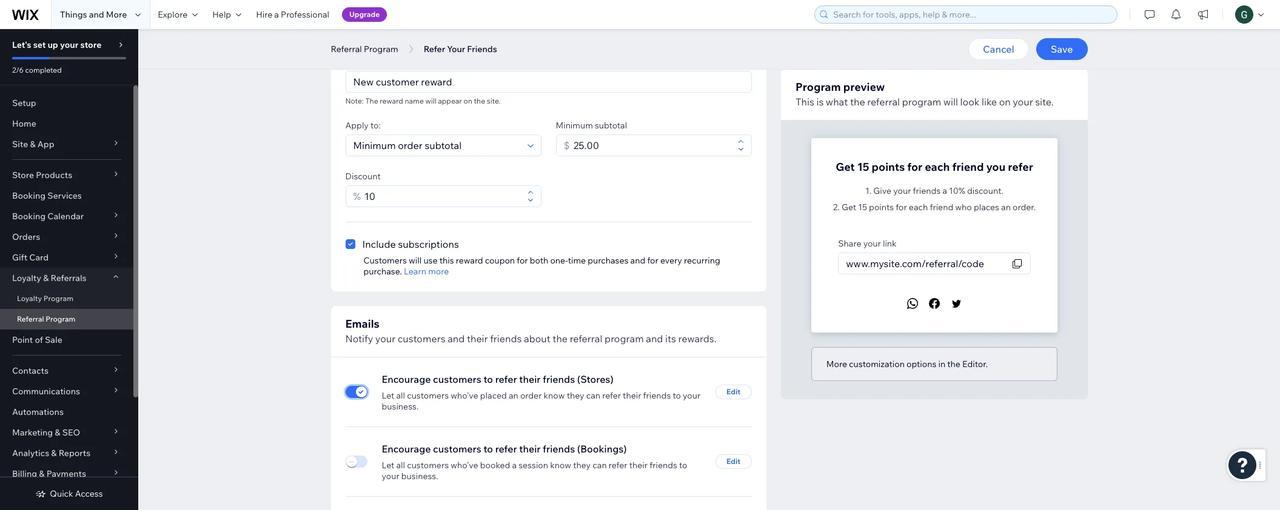 Task type: vqa. For each thing, say whether or not it's contained in the screenshot.
the leftmost I
no



Task type: describe. For each thing, give the bounding box(es) containing it.
note: the reward name will appear on the site.
[[345, 96, 501, 106]]

what
[[826, 96, 848, 108]]

in
[[938, 359, 945, 370]]

store products
[[12, 170, 72, 181]]

minimum
[[556, 120, 593, 131]]

minimum subtotal
[[556, 120, 627, 131]]

completed
[[25, 65, 62, 75]]

an inside encourage customers to refer their friends (stores) let all customers who've placed an order know they can refer their friends to your business.
[[509, 391, 518, 401]]

upgrade
[[349, 10, 380, 19]]

edit button for encourage customers to refer their friends (stores)
[[715, 385, 752, 400]]

session
[[519, 460, 548, 471]]

hire
[[256, 9, 272, 20]]

billing
[[12, 469, 37, 480]]

the inside program preview this is what the referral program will look like on your site.
[[850, 96, 865, 108]]

upgrade button
[[342, 7, 387, 22]]

10%
[[949, 186, 965, 196]]

0 horizontal spatial discount
[[345, 171, 381, 182]]

program inside program preview this is what the referral program will look like on your site.
[[795, 80, 841, 94]]

get inside give your friends a 10% discount. get 15 points for each friend who places an order.
[[841, 202, 856, 213]]

notify
[[345, 333, 373, 345]]

($)
[[564, 18, 576, 30]]

points inside give your friends a 10% discount. get 15 points for each friend who places an order.
[[869, 202, 894, 213]]

seo
[[62, 428, 80, 438]]

(stores)
[[577, 374, 614, 386]]

(bookings)
[[577, 443, 627, 455]]

know for (bookings)
[[550, 460, 571, 471]]

gift card button
[[0, 247, 133, 268]]

free shipping
[[656, 18, 717, 30]]

who've for encourage customers to refer their friends (stores)
[[451, 391, 478, 401]]

card
[[29, 252, 49, 263]]

learn more link
[[404, 266, 449, 277]]

more customization options in the editor.
[[826, 359, 988, 370]]

this
[[440, 255, 454, 266]]

refer
[[424, 44, 445, 55]]

analytics
[[12, 448, 49, 459]]

refer your friends
[[424, 44, 497, 55]]

the right in
[[947, 359, 960, 370]]

every
[[660, 255, 682, 266]]

quick access
[[50, 489, 103, 500]]

friends
[[467, 44, 497, 55]]

know for (stores)
[[544, 391, 565, 401]]

& for marketing
[[55, 428, 60, 438]]

get 15 points for each friend you refer
[[835, 160, 1033, 174]]

2/6 completed
[[12, 65, 62, 75]]

0 vertical spatial more
[[106, 9, 127, 20]]

0 horizontal spatial reward
[[380, 96, 403, 106]]

booking for booking services
[[12, 190, 46, 201]]

gift
[[12, 252, 27, 263]]

all for encourage customers to refer their friends (stores)
[[396, 391, 405, 401]]

for left both
[[517, 255, 528, 266]]

order
[[520, 391, 542, 401]]

discount ($)
[[521, 18, 576, 30]]

referral inside emails notify your customers and their friends about the referral program and its rewards.
[[570, 333, 603, 345]]

analytics & reports
[[12, 448, 90, 459]]

their inside emails notify your customers and their friends about the referral program and its rewards.
[[467, 333, 488, 345]]

automations link
[[0, 402, 133, 423]]

billing & payments button
[[0, 464, 133, 485]]

contacts
[[12, 366, 49, 377]]

gift card
[[12, 252, 49, 263]]

include
[[362, 238, 396, 250]]

customers will use this reward coupon for both one-time purchases and for every recurring purchase.
[[364, 255, 720, 277]]

encourage for encourage customers to refer their friends (stores)
[[382, 374, 431, 386]]

Include subscriptions checkbox
[[345, 237, 459, 252]]

discount for discount ($)
[[521, 18, 561, 30]]

will inside customers will use this reward coupon for both one-time purchases and for every recurring purchase.
[[409, 255, 422, 266]]

cancel
[[983, 43, 1014, 55]]

they for (bookings)
[[573, 460, 591, 471]]

your inside encourage customers to refer their friends (bookings) let all customers who've booked a session know they can refer their friends to your business.
[[382, 471, 399, 482]]

site & app
[[12, 139, 54, 150]]

site
[[12, 139, 28, 150]]

loyalty program
[[17, 294, 73, 303]]

things
[[60, 9, 87, 20]]

recurring
[[684, 255, 720, 266]]

booking services link
[[0, 186, 133, 206]]

Discount text field
[[361, 186, 524, 207]]

1 vertical spatial more
[[826, 359, 847, 370]]

give your friends a 10% discount. get 15 points for each friend who places an order.
[[841, 186, 1036, 213]]

0 vertical spatial each
[[925, 160, 950, 174]]

the inside emails notify your customers and their friends about the referral program and its rewards.
[[553, 333, 568, 345]]

sale
[[45, 335, 62, 346]]

shipping
[[678, 18, 717, 30]]

customers
[[364, 255, 407, 266]]

they for (stores)
[[567, 391, 584, 401]]

referral inside program preview this is what the referral program will look like on your site.
[[867, 96, 900, 108]]

options
[[906, 359, 936, 370]]

your inside give your friends a 10% discount. get 15 points for each friend who places an order.
[[893, 186, 911, 196]]

one-
[[550, 255, 568, 266]]

communications button
[[0, 381, 133, 402]]

referral program link
[[0, 309, 133, 330]]

for inside give your friends a 10% discount. get 15 points for each friend who places an order.
[[896, 202, 907, 213]]

your
[[447, 44, 465, 55]]

0 horizontal spatial name
[[377, 56, 399, 67]]

& for billing
[[39, 469, 45, 480]]

your inside encourage customers to refer their friends (stores) let all customers who've placed an order know they can refer their friends to your business.
[[683, 391, 701, 401]]

referral program button
[[325, 40, 404, 58]]

edit for (bookings)
[[726, 457, 741, 466]]

refer up placed
[[495, 374, 517, 386]]

use
[[424, 255, 438, 266]]

program for referral program 'link'
[[46, 315, 75, 324]]

learn more
[[404, 266, 449, 277]]

contacts button
[[0, 361, 133, 381]]

marketing
[[12, 428, 53, 438]]

will inside program preview this is what the referral program will look like on your site.
[[943, 96, 958, 108]]

rewards.
[[678, 333, 717, 345]]

program for loyalty program link
[[44, 294, 73, 303]]

2/6
[[12, 65, 24, 75]]

your inside program preview this is what the referral program will look like on your site.
[[1013, 96, 1033, 108]]

subscriptions
[[398, 238, 459, 250]]

this
[[795, 96, 814, 108]]

reports
[[59, 448, 90, 459]]

home link
[[0, 113, 133, 134]]

Share your link field
[[842, 254, 1008, 274]]

subtotal
[[595, 120, 627, 131]]

time
[[568, 255, 586, 266]]

0 horizontal spatial on
[[464, 96, 472, 106]]

discount for discount (%)
[[382, 18, 423, 30]]

give
[[873, 186, 891, 196]]

program inside program preview this is what the referral program will look like on your site.
[[902, 96, 941, 108]]

free
[[656, 18, 676, 30]]

help button
[[205, 0, 249, 29]]

Apply to: field
[[350, 135, 524, 156]]

point
[[12, 335, 33, 346]]

referral for referral program 'link'
[[17, 315, 44, 324]]

let for encourage customers to refer their friends (bookings)
[[382, 460, 394, 471]]

encourage customers to refer their friends (bookings) let all customers who've booked a session know they can refer their friends to your business.
[[382, 443, 687, 482]]

$
[[564, 139, 570, 152]]

0 vertical spatial 15
[[857, 160, 869, 174]]

all for encourage customers to refer their friends (bookings)
[[396, 460, 405, 471]]

is
[[816, 96, 823, 108]]

edit for (stores)
[[726, 388, 741, 397]]

point of sale link
[[0, 330, 133, 351]]



Task type: locate. For each thing, give the bounding box(es) containing it.
can inside encourage customers to refer their friends (stores) let all customers who've placed an order know they can refer their friends to your business.
[[586, 391, 600, 401]]

site. inside program preview this is what the referral program will look like on your site.
[[1035, 96, 1053, 108]]

business. for encourage customers to refer their friends (stores)
[[382, 401, 419, 412]]

loyalty & referrals
[[12, 273, 86, 284]]

orders
[[12, 232, 40, 243]]

you
[[986, 160, 1005, 174]]

0 horizontal spatial referral
[[17, 315, 44, 324]]

1 vertical spatial edit
[[726, 457, 741, 466]]

an left order
[[509, 391, 518, 401]]

encourage inside encourage customers to refer their friends (bookings) let all customers who've booked a session know they can refer their friends to your business.
[[382, 443, 431, 455]]

referral program for referral program button
[[331, 44, 398, 55]]

& left seo
[[55, 428, 60, 438]]

1 vertical spatial edit button
[[715, 455, 752, 469]]

store
[[80, 39, 102, 50]]

and inside customers will use this reward coupon for both one-time purchases and for every recurring purchase.
[[630, 255, 645, 266]]

2 booking from the top
[[12, 211, 46, 222]]

booking calendar
[[12, 211, 84, 222]]

0 vertical spatial referral program
[[331, 44, 398, 55]]

for
[[907, 160, 922, 174], [896, 202, 907, 213], [517, 255, 528, 266], [647, 255, 658, 266]]

0 vertical spatial can
[[586, 391, 600, 401]]

2 edit from the top
[[726, 457, 741, 466]]

the
[[850, 96, 865, 108], [474, 96, 485, 106], [553, 333, 568, 345], [947, 359, 960, 370]]

refer right you
[[1008, 160, 1033, 174]]

more right things
[[106, 9, 127, 20]]

set
[[33, 39, 46, 50]]

0 vertical spatial get
[[835, 160, 855, 174]]

referral program inside button
[[331, 44, 398, 55]]

1 vertical spatial let
[[382, 460, 394, 471]]

booking up orders on the left of the page
[[12, 211, 46, 222]]

a inside encourage customers to refer their friends (bookings) let all customers who've booked a session know they can refer their friends to your business.
[[512, 460, 517, 471]]

1 horizontal spatial discount
[[382, 18, 423, 30]]

to:
[[371, 120, 381, 131]]

points down give
[[869, 202, 894, 213]]

1 horizontal spatial referral
[[331, 44, 362, 55]]

0 horizontal spatial referral
[[570, 333, 603, 345]]

name left appear
[[405, 96, 424, 106]]

referral program inside 'link'
[[17, 315, 75, 324]]

& right the site at top
[[30, 139, 36, 150]]

referral program up the reward
[[331, 44, 398, 55]]

will left appear
[[425, 96, 436, 106]]

%
[[353, 190, 361, 203]]

referral program down the loyalty program
[[17, 315, 75, 324]]

the right appear
[[474, 96, 485, 106]]

2 all from the top
[[396, 460, 405, 471]]

0 vertical spatial reward
[[380, 96, 403, 106]]

1 vertical spatial they
[[573, 460, 591, 471]]

1 edit from the top
[[726, 388, 741, 397]]

encourage inside encourage customers to refer their friends (stores) let all customers who've placed an order know they can refer their friends to your business.
[[382, 374, 431, 386]]

loyalty & referrals button
[[0, 268, 133, 289]]

0 horizontal spatial will
[[409, 255, 422, 266]]

note:
[[345, 96, 364, 106]]

0 horizontal spatial more
[[106, 9, 127, 20]]

who've for encourage customers to refer their friends (bookings)
[[451, 460, 478, 471]]

0 horizontal spatial referral program
[[17, 315, 75, 324]]

1 vertical spatial points
[[869, 202, 894, 213]]

0 horizontal spatial site.
[[487, 96, 501, 106]]

1 vertical spatial who've
[[451, 460, 478, 471]]

points up give
[[872, 160, 905, 174]]

0 vertical spatial know
[[544, 391, 565, 401]]

2 let from the top
[[382, 460, 394, 471]]

referral up (stores)
[[570, 333, 603, 345]]

& up the loyalty program
[[43, 273, 49, 284]]

can for (stores)
[[586, 391, 600, 401]]

1 vertical spatial get
[[841, 202, 856, 213]]

reward right the this on the left of page
[[456, 255, 483, 266]]

save button
[[1036, 38, 1088, 60]]

can down (stores)
[[586, 391, 600, 401]]

they down (bookings)
[[573, 460, 591, 471]]

0 vertical spatial who've
[[451, 391, 478, 401]]

access
[[75, 489, 103, 500]]

0 vertical spatial loyalty
[[12, 273, 41, 284]]

learn
[[404, 266, 426, 277]]

0 vertical spatial an
[[1001, 202, 1011, 213]]

more
[[428, 266, 449, 277]]

program for referral program button
[[364, 44, 398, 55]]

& right billing
[[39, 469, 45, 480]]

customers inside emails notify your customers and their friends about the referral program and its rewards.
[[398, 333, 445, 345]]

customization
[[849, 359, 904, 370]]

0 vertical spatial edit
[[726, 388, 741, 397]]

get
[[835, 160, 855, 174], [841, 202, 856, 213]]

an inside give your friends a 10% discount. get 15 points for each friend who places an order.
[[1001, 202, 1011, 213]]

0 vertical spatial edit button
[[715, 385, 752, 400]]

apply
[[345, 120, 369, 131]]

who
[[955, 202, 972, 213]]

1 vertical spatial business.
[[401, 471, 438, 482]]

a right hire
[[274, 9, 279, 20]]

program left its
[[605, 333, 644, 345]]

1 vertical spatial program
[[605, 333, 644, 345]]

& inside dropdown button
[[51, 448, 57, 459]]

& inside popup button
[[39, 469, 45, 480]]

referral for referral program button
[[331, 44, 362, 55]]

can inside encourage customers to refer their friends (bookings) let all customers who've booked a session know they can refer their friends to your business.
[[593, 460, 607, 471]]

refer down (stores)
[[602, 391, 621, 401]]

business. for encourage customers to refer their friends (bookings)
[[401, 471, 438, 482]]

know
[[544, 391, 565, 401], [550, 460, 571, 471]]

refer up "booked"
[[495, 443, 517, 455]]

they down (stores)
[[567, 391, 584, 401]]

referral
[[867, 96, 900, 108], [570, 333, 603, 345]]

booking services
[[12, 190, 82, 201]]

site. right appear
[[487, 96, 501, 106]]

1 vertical spatial loyalty
[[17, 294, 42, 303]]

1 horizontal spatial will
[[425, 96, 436, 106]]

professional
[[281, 9, 329, 20]]

an left "order."
[[1001, 202, 1011, 213]]

1 horizontal spatial referral program
[[331, 44, 398, 55]]

referral inside 'link'
[[17, 315, 44, 324]]

purchase.
[[364, 266, 402, 277]]

who've left placed
[[451, 391, 478, 401]]

they inside encourage customers to refer their friends (stores) let all customers who've placed an order know they can refer their friends to your business.
[[567, 391, 584, 401]]

& for loyalty
[[43, 273, 49, 284]]

on right "like"
[[999, 96, 1011, 108]]

to
[[484, 374, 493, 386], [673, 391, 681, 401], [484, 443, 493, 455], [679, 460, 687, 471]]

know inside encourage customers to refer their friends (bookings) let all customers who've booked a session know they can refer their friends to your business.
[[550, 460, 571, 471]]

friend
[[952, 160, 984, 174], [930, 202, 953, 213]]

program
[[902, 96, 941, 108], [605, 333, 644, 345]]

about
[[524, 333, 551, 345]]

& inside "popup button"
[[30, 139, 36, 150]]

Search for tools, apps, help & more... field
[[830, 6, 1113, 23]]

site & app button
[[0, 134, 133, 155]]

save
[[1051, 43, 1073, 55]]

business.
[[382, 401, 419, 412], [401, 471, 438, 482]]

1 vertical spatial all
[[396, 460, 405, 471]]

1 horizontal spatial site.
[[1035, 96, 1053, 108]]

0 vertical spatial a
[[274, 9, 279, 20]]

orders button
[[0, 227, 133, 247]]

0 vertical spatial encourage
[[382, 374, 431, 386]]

1 horizontal spatial on
[[999, 96, 1011, 108]]

encourage for encourage customers to refer their friends (bookings)
[[382, 443, 431, 455]]

for left every
[[647, 255, 658, 266]]

1 vertical spatial a
[[942, 186, 947, 196]]

for up the link
[[896, 202, 907, 213]]

loyalty
[[12, 273, 41, 284], [17, 294, 42, 303]]

&
[[30, 139, 36, 150], [43, 273, 49, 284], [55, 428, 60, 438], [51, 448, 57, 459], [39, 469, 45, 480]]

0 vertical spatial referral
[[867, 96, 900, 108]]

things and more
[[60, 9, 127, 20]]

1 vertical spatial an
[[509, 391, 518, 401]]

site.
[[1035, 96, 1053, 108], [487, 96, 501, 106]]

help
[[212, 9, 231, 20]]

1 encourage from the top
[[382, 374, 431, 386]]

name right the reward
[[377, 56, 399, 67]]

services
[[47, 190, 82, 201]]

hire a professional
[[256, 9, 329, 20]]

places
[[974, 202, 999, 213]]

site. right "like"
[[1035, 96, 1053, 108]]

referral inside button
[[331, 44, 362, 55]]

each up the "10%"
[[925, 160, 950, 174]]

1 vertical spatial can
[[593, 460, 607, 471]]

setup
[[12, 98, 36, 109]]

0 vertical spatial they
[[567, 391, 584, 401]]

on
[[999, 96, 1011, 108], [464, 96, 472, 106]]

encourage
[[382, 374, 431, 386], [382, 443, 431, 455]]

Minimum subtotal text field
[[570, 135, 734, 156]]

program down loyalty & referrals dropdown button
[[44, 294, 73, 303]]

loyalty for loyalty & referrals
[[12, 273, 41, 284]]

0 horizontal spatial program
[[605, 333, 644, 345]]

business. inside encourage customers to refer their friends (stores) let all customers who've placed an order know they can refer their friends to your business.
[[382, 401, 419, 412]]

marketing & seo button
[[0, 423, 133, 443]]

0 vertical spatial let
[[382, 391, 394, 401]]

all
[[396, 391, 405, 401], [396, 460, 405, 471]]

1 vertical spatial each
[[909, 202, 928, 213]]

let inside encourage customers to refer their friends (stores) let all customers who've placed an order know they can refer their friends to your business.
[[382, 391, 394, 401]]

2 horizontal spatial a
[[942, 186, 947, 196]]

all inside encourage customers to refer their friends (stores) let all customers who've placed an order know they can refer their friends to your business.
[[396, 391, 405, 401]]

can down (bookings)
[[593, 460, 607, 471]]

referral up point of sale
[[17, 315, 44, 324]]

of
[[35, 335, 43, 346]]

its
[[665, 333, 676, 345]]

explore
[[158, 9, 188, 20]]

edit button for encourage customers to refer their friends (bookings)
[[715, 455, 752, 469]]

0 horizontal spatial a
[[274, 9, 279, 20]]

include subscriptions
[[362, 238, 459, 250]]

referral program for referral program 'link'
[[17, 315, 75, 324]]

Reward name field
[[350, 72, 747, 92]]

1 vertical spatial 15
[[858, 202, 867, 213]]

2 encourage from the top
[[382, 443, 431, 455]]

& left reports
[[51, 448, 57, 459]]

booking inside "dropdown button"
[[12, 211, 46, 222]]

0 horizontal spatial an
[[509, 391, 518, 401]]

0 vertical spatial booking
[[12, 190, 46, 201]]

let
[[382, 391, 394, 401], [382, 460, 394, 471]]

the right the about
[[553, 333, 568, 345]]

friends inside emails notify your customers and their friends about the referral program and its rewards.
[[490, 333, 522, 345]]

booking for booking calendar
[[12, 211, 46, 222]]

can for (bookings)
[[593, 460, 607, 471]]

business. inside encourage customers to refer their friends (bookings) let all customers who've booked a session know they can refer their friends to your business.
[[401, 471, 438, 482]]

purchases
[[588, 255, 629, 266]]

program up 'reward name'
[[364, 44, 398, 55]]

& for site
[[30, 139, 36, 150]]

will left look
[[943, 96, 958, 108]]

the down preview
[[850, 96, 865, 108]]

refer down (bookings)
[[609, 460, 627, 471]]

products
[[36, 170, 72, 181]]

emails
[[345, 317, 380, 331]]

their
[[467, 333, 488, 345], [519, 374, 541, 386], [623, 391, 641, 401], [519, 443, 541, 455], [629, 460, 648, 471]]

a left the "10%"
[[942, 186, 947, 196]]

1 let from the top
[[382, 391, 394, 401]]

& for analytics
[[51, 448, 57, 459]]

a left session
[[512, 460, 517, 471]]

loyalty down gift card
[[12, 273, 41, 284]]

1 vertical spatial friend
[[930, 202, 953, 213]]

up
[[48, 39, 58, 50]]

apply to:
[[345, 120, 381, 131]]

0 vertical spatial all
[[396, 391, 405, 401]]

1 horizontal spatial name
[[405, 96, 424, 106]]

1 vertical spatial referral
[[570, 333, 603, 345]]

2 who've from the top
[[451, 460, 478, 471]]

program inside 'link'
[[46, 315, 75, 324]]

1 horizontal spatial reward
[[456, 255, 483, 266]]

loyalty down loyalty & referrals
[[17, 294, 42, 303]]

sidebar element
[[0, 29, 138, 511]]

let for encourage customers to refer their friends (stores)
[[382, 391, 394, 401]]

2 horizontal spatial will
[[943, 96, 958, 108]]

they inside encourage customers to refer their friends (bookings) let all customers who've booked a session know they can refer their friends to your business.
[[573, 460, 591, 471]]

loyalty for loyalty program
[[17, 294, 42, 303]]

1 vertical spatial referral
[[17, 315, 44, 324]]

0 vertical spatial referral
[[331, 44, 362, 55]]

2 vertical spatial a
[[512, 460, 517, 471]]

on inside program preview this is what the referral program will look like on your site.
[[999, 96, 1011, 108]]

booked
[[480, 460, 510, 471]]

1 vertical spatial reward
[[456, 255, 483, 266]]

program up 'is'
[[795, 80, 841, 94]]

1 vertical spatial booking
[[12, 211, 46, 222]]

friend left who
[[930, 202, 953, 213]]

a inside give your friends a 10% discount. get 15 points for each friend who places an order.
[[942, 186, 947, 196]]

quick access button
[[35, 489, 103, 500]]

they
[[567, 391, 584, 401], [573, 460, 591, 471]]

more left customization
[[826, 359, 847, 370]]

know inside encourage customers to refer their friends (stores) let all customers who've placed an order know they can refer their friends to your business.
[[544, 391, 565, 401]]

let inside encourage customers to refer their friends (bookings) let all customers who've booked a session know they can refer their friends to your business.
[[382, 460, 394, 471]]

1 edit button from the top
[[715, 385, 752, 400]]

0 vertical spatial name
[[377, 56, 399, 67]]

1 vertical spatial encourage
[[382, 443, 431, 455]]

who've inside encourage customers to refer their friends (stores) let all customers who've placed an order know they can refer their friends to your business.
[[451, 391, 478, 401]]

analytics & reports button
[[0, 443, 133, 464]]

all inside encourage customers to refer their friends (bookings) let all customers who've booked a session know they can refer their friends to your business.
[[396, 460, 405, 471]]

program inside emails notify your customers and their friends about the referral program and its rewards.
[[605, 333, 644, 345]]

friends inside give your friends a 10% discount. get 15 points for each friend who places an order.
[[913, 186, 940, 196]]

each inside give your friends a 10% discount. get 15 points for each friend who places an order.
[[909, 202, 928, 213]]

program
[[364, 44, 398, 55], [795, 80, 841, 94], [44, 294, 73, 303], [46, 315, 75, 324]]

friend up the "10%"
[[952, 160, 984, 174]]

1 horizontal spatial more
[[826, 359, 847, 370]]

1 booking from the top
[[12, 190, 46, 201]]

let's set up your store
[[12, 39, 102, 50]]

referral down preview
[[867, 96, 900, 108]]

booking down store
[[12, 190, 46, 201]]

1 vertical spatial referral program
[[17, 315, 75, 324]]

home
[[12, 118, 36, 129]]

your inside the sidebar element
[[60, 39, 78, 50]]

1 vertical spatial know
[[550, 460, 571, 471]]

your inside emails notify your customers and their friends about the referral program and its rewards.
[[375, 333, 396, 345]]

the
[[365, 96, 378, 106]]

1 horizontal spatial referral
[[867, 96, 900, 108]]

friend inside give your friends a 10% discount. get 15 points for each friend who places an order.
[[930, 202, 953, 213]]

0 vertical spatial business.
[[382, 401, 419, 412]]

who've inside encourage customers to refer their friends (bookings) let all customers who've booked a session know they can refer their friends to your business.
[[451, 460, 478, 471]]

0 vertical spatial points
[[872, 160, 905, 174]]

will left use
[[409, 255, 422, 266]]

1 vertical spatial name
[[405, 96, 424, 106]]

1 horizontal spatial program
[[902, 96, 941, 108]]

coupon
[[485, 255, 515, 266]]

discount left ($)
[[521, 18, 561, 30]]

0 vertical spatial friend
[[952, 160, 984, 174]]

reward right the
[[380, 96, 403, 106]]

know right session
[[550, 460, 571, 471]]

automations
[[12, 407, 64, 418]]

each down 'get 15 points for each friend you refer'
[[909, 202, 928, 213]]

2 horizontal spatial discount
[[521, 18, 561, 30]]

reward inside customers will use this reward coupon for both one-time purchases and for every recurring purchase.
[[456, 255, 483, 266]]

1 horizontal spatial an
[[1001, 202, 1011, 213]]

program inside button
[[364, 44, 398, 55]]

program preview this is what the referral program will look like on your site.
[[795, 80, 1053, 108]]

on right appear
[[464, 96, 472, 106]]

(%)
[[425, 18, 439, 30]]

referral up the reward
[[331, 44, 362, 55]]

2 edit button from the top
[[715, 455, 752, 469]]

1 horizontal spatial a
[[512, 460, 517, 471]]

know right order
[[544, 391, 565, 401]]

15 inside give your friends a 10% discount. get 15 points for each friend who places an order.
[[858, 202, 867, 213]]

for up give your friends a 10% discount. get 15 points for each friend who places an order. in the top of the page
[[907, 160, 922, 174]]

who've left "booked"
[[451, 460, 478, 471]]

0 vertical spatial program
[[902, 96, 941, 108]]

program left look
[[902, 96, 941, 108]]

both
[[530, 255, 548, 266]]

loyalty inside dropdown button
[[12, 273, 41, 284]]

discount up %
[[345, 171, 381, 182]]

program down loyalty program link
[[46, 315, 75, 324]]

1 all from the top
[[396, 391, 405, 401]]

a inside hire a professional link
[[274, 9, 279, 20]]

1 who've from the top
[[451, 391, 478, 401]]

discount left (%)
[[382, 18, 423, 30]]

referral program
[[331, 44, 398, 55], [17, 315, 75, 324]]



